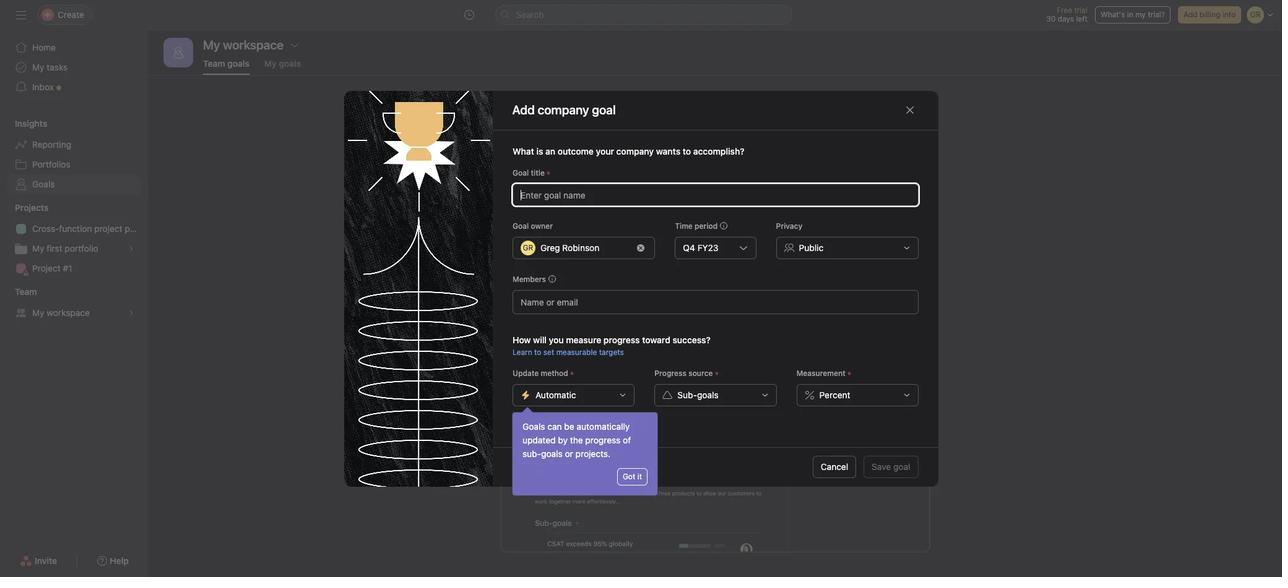 Task type: vqa. For each thing, say whether or not it's contained in the screenshot.
Filter
no



Task type: describe. For each thing, give the bounding box(es) containing it.
robinson
[[562, 242, 599, 253]]

team button
[[0, 286, 37, 298]]

percent
[[819, 390, 850, 400]]

close this dialog image
[[905, 105, 915, 115]]

automatically
[[577, 422, 630, 432]]

days
[[1058, 14, 1074, 24]]

can
[[547, 422, 562, 432]]

my tasks
[[32, 62, 68, 72]]

automatic
[[535, 390, 576, 400]]

sub-goals button
[[654, 384, 776, 406]]

Name or email text field
[[520, 294, 587, 309]]

the
[[570, 435, 583, 446]]

team for team
[[15, 287, 37, 297]]

required image for measurement
[[845, 370, 853, 377]]

save goal
[[872, 462, 910, 472]]

invite button
[[12, 550, 65, 573]]

cross-function project plan link
[[7, 219, 142, 239]]

updated
[[523, 435, 556, 446]]

level
[[601, 167, 621, 178]]

my first portfolio link
[[7, 239, 141, 259]]

info
[[1223, 10, 1236, 19]]

set
[[613, 136, 635, 154]]

add billing info
[[1184, 10, 1236, 19]]

goals can be automatically updated by the progress of sub-goals or projects.
[[523, 422, 631, 459]]

insights button
[[0, 118, 47, 130]]

goals for goals
[[32, 179, 55, 189]]

fy23
[[697, 242, 718, 253]]

plan
[[125, 223, 142, 234]]

greg
[[540, 242, 560, 253]]

organization's
[[659, 181, 721, 193]]

automatic button
[[512, 384, 634, 406]]

q4 fy23 button
[[675, 237, 756, 259]]

team goals link
[[203, 58, 249, 75]]

q4
[[683, 242, 695, 253]]

add for add top-level goals to help teams prioritize and connect work to your organization's objectives.
[[561, 167, 579, 178]]

q4 fy23
[[683, 242, 718, 253]]

goal for goal owner
[[512, 221, 529, 231]]

what's in my trial?
[[1101, 10, 1165, 19]]

connect
[[775, 167, 812, 178]]

1 horizontal spatial to
[[650, 167, 659, 178]]

function
[[59, 223, 92, 234]]

insights
[[15, 118, 47, 129]]

my goals
[[264, 58, 301, 69]]

got it
[[623, 472, 642, 482]]

#1
[[63, 263, 72, 274]]

teams
[[684, 167, 711, 178]]

save
[[872, 462, 891, 472]]

owner
[[531, 221, 553, 231]]

you
[[549, 335, 563, 345]]

search button
[[495, 5, 792, 25]]

prioritize
[[714, 167, 753, 178]]

title
[[531, 168, 544, 177]]

sub-
[[677, 390, 697, 400]]

first
[[47, 243, 62, 254]]

goals inside add top-level goals to help teams prioritize and connect work to your organization's objectives.
[[624, 167, 648, 178]]

goal for goal title
[[512, 168, 529, 177]]

source
[[688, 369, 713, 378]]

measurable
[[556, 348, 597, 357]]

public button
[[776, 237, 918, 259]]

what's
[[1101, 10, 1125, 19]]

add billing info button
[[1178, 6, 1241, 24]]

it
[[637, 472, 642, 482]]

measure
[[566, 335, 601, 345]]

or
[[565, 449, 573, 459]]

team for team goals
[[203, 58, 225, 69]]

remove image
[[637, 244, 644, 252]]

to accomplish?
[[682, 146, 744, 156]]

help
[[662, 167, 681, 178]]

tasks
[[47, 62, 68, 72]]

free
[[1057, 6, 1072, 15]]

toward success?
[[642, 335, 710, 345]]

reporting link
[[7, 135, 141, 155]]

what is an outcome your company wants to accomplish?
[[512, 146, 744, 156]]

percent button
[[796, 384, 918, 406]]

will
[[533, 335, 546, 345]]

work
[[814, 167, 836, 178]]

trial
[[1074, 6, 1088, 15]]

company goal
[[538, 103, 616, 117]]

got it button
[[617, 469, 648, 486]]

progress source
[[654, 369, 713, 378]]

goal title
[[512, 168, 544, 177]]

my workspace
[[203, 38, 284, 52]]

progress inside goals can be automatically updated by the progress of sub-goals or projects.
[[585, 435, 621, 446]]

targets
[[599, 348, 624, 357]]

my for my tasks
[[32, 62, 44, 72]]



Task type: locate. For each thing, give the bounding box(es) containing it.
inbox link
[[7, 77, 141, 97]]

progress down automatically
[[585, 435, 621, 446]]

inbox
[[32, 82, 54, 92]]

your inside add company goal dialog
[[596, 146, 614, 156]]

goals inside goals can be automatically updated by the progress of sub-goals or projects.
[[523, 422, 545, 432]]

1 horizontal spatial and
[[756, 167, 773, 178]]

1 vertical spatial team
[[15, 287, 37, 297]]

1 vertical spatial and
[[756, 167, 773, 178]]

required image down "an"
[[544, 169, 552, 177]]

my
[[1135, 10, 1146, 19]]

goal left owner
[[512, 221, 529, 231]]

to left set on the bottom of the page
[[534, 348, 541, 357]]

my left first
[[32, 243, 44, 254]]

search
[[516, 9, 544, 20]]

my for my first portfolio
[[32, 243, 44, 254]]

add inside add top-level goals to help teams prioritize and connect work to your organization's objectives.
[[561, 167, 579, 178]]

my tasks link
[[7, 58, 141, 77]]

add for add billing info
[[1184, 10, 1198, 19]]

update
[[512, 369, 538, 378]]

goal inside button
[[893, 462, 910, 472]]

0 vertical spatial team
[[203, 58, 225, 69]]

1 vertical spatial goal
[[512, 221, 529, 231]]

add for add company goal
[[512, 103, 535, 117]]

your up level
[[596, 146, 614, 156]]

what
[[512, 146, 534, 156]]

add inside button
[[1184, 10, 1198, 19]]

my
[[264, 58, 277, 69], [32, 62, 44, 72], [32, 243, 44, 254], [32, 308, 44, 318]]

0 vertical spatial progress
[[603, 335, 640, 345]]

1 horizontal spatial team
[[203, 58, 225, 69]]

required image up percent dropdown button
[[845, 370, 853, 377]]

project #1
[[32, 263, 72, 274]]

1 required image from the left
[[568, 370, 575, 377]]

0 horizontal spatial required image
[[568, 370, 575, 377]]

project #1 link
[[7, 259, 141, 279]]

global element
[[0, 30, 149, 105]]

and right set
[[639, 136, 664, 154]]

goals for goals can be automatically updated by the progress of sub-goals or projects.
[[523, 422, 545, 432]]

add company goal
[[512, 103, 616, 117]]

left
[[1076, 14, 1088, 24]]

got
[[623, 472, 635, 482]]

my workspace
[[32, 308, 90, 318]]

my inside 'link'
[[264, 58, 277, 69]]

0 horizontal spatial goal
[[716, 220, 733, 230]]

1 horizontal spatial required image
[[845, 370, 853, 377]]

my inside global element
[[32, 62, 44, 72]]

1 vertical spatial goal
[[893, 462, 910, 472]]

top-
[[581, 167, 601, 178]]

is
[[536, 146, 543, 156]]

objectives.
[[724, 181, 772, 193]]

sub-
[[523, 449, 541, 459]]

progress
[[603, 335, 640, 345], [585, 435, 621, 446]]

goals down portfolios
[[32, 179, 55, 189]]

to right work
[[839, 167, 848, 178]]

company
[[616, 146, 654, 156]]

0 horizontal spatial and
[[639, 136, 664, 154]]

my inside projects element
[[32, 243, 44, 254]]

1 horizontal spatial your
[[850, 167, 870, 178]]

add
[[1184, 10, 1198, 19], [512, 103, 535, 117], [561, 167, 579, 178], [698, 220, 714, 230]]

0 horizontal spatial team
[[15, 287, 37, 297]]

portfolio
[[65, 243, 98, 254]]

learn to set measurable targets link
[[512, 348, 624, 357]]

add left billing
[[1184, 10, 1198, 19]]

workspace
[[47, 308, 90, 318]]

to
[[650, 167, 659, 178], [839, 167, 848, 178], [534, 348, 541, 357]]

members
[[512, 275, 546, 284]]

goal right save
[[893, 462, 910, 472]]

my down the my workspace
[[264, 58, 277, 69]]

goal left the title
[[512, 168, 529, 177]]

required image for sub-goals
[[713, 370, 720, 377]]

0 vertical spatial your
[[596, 146, 614, 156]]

strategic goals
[[721, 136, 817, 154]]

goals can be automatically updated by the progress of sub-goals or projects. tooltip
[[513, 409, 657, 496]]

cancel
[[821, 462, 848, 472]]

1 vertical spatial your
[[850, 167, 870, 178]]

my for my goals
[[264, 58, 277, 69]]

goal inside button
[[716, 220, 733, 230]]

my inside teams element
[[32, 308, 44, 318]]

add goal button
[[690, 214, 741, 236]]

hide sidebar image
[[16, 10, 26, 20]]

team goals
[[203, 58, 249, 69]]

goals inside the insights element
[[32, 179, 55, 189]]

0 vertical spatial required image
[[544, 169, 552, 177]]

in
[[1127, 10, 1133, 19]]

team inside dropdown button
[[15, 287, 37, 297]]

add company goal dialog
[[344, 91, 938, 487]]

team
[[203, 58, 225, 69], [15, 287, 37, 297]]

progress
[[654, 369, 686, 378]]

your
[[596, 146, 614, 156], [850, 167, 870, 178]]

my for my workspace
[[32, 308, 44, 318]]

your inside add top-level goals to help teams prioritize and connect work to your organization's objectives.
[[850, 167, 870, 178]]

goals inside 'link'
[[279, 58, 301, 69]]

goals for team goals
[[227, 58, 249, 69]]

add up what
[[512, 103, 535, 117]]

greg robinson
[[540, 242, 599, 253]]

home link
[[7, 38, 141, 58]]

progress inside how will you measure progress toward success? learn to set measurable targets
[[603, 335, 640, 345]]

your right work
[[850, 167, 870, 178]]

and inside add top-level goals to help teams prioritize and connect work to your organization's objectives.
[[756, 167, 773, 178]]

projects button
[[0, 202, 49, 214]]

save goal button
[[864, 456, 918, 479]]

an
[[545, 146, 555, 156]]

required image for automatic
[[568, 370, 575, 377]]

what's in my trial? button
[[1095, 6, 1171, 24]]

wants
[[656, 146, 680, 156]]

add left top-
[[561, 167, 579, 178]]

required image
[[568, 370, 575, 377], [713, 370, 720, 377]]

projects.
[[576, 449, 610, 459]]

method
[[540, 369, 568, 378]]

project
[[94, 223, 122, 234]]

cancel button
[[813, 456, 856, 479]]

0 horizontal spatial goals
[[32, 179, 55, 189]]

invite
[[35, 556, 57, 566]]

0 vertical spatial goal
[[716, 220, 733, 230]]

required image down learn to set measurable targets link
[[568, 370, 575, 377]]

0 vertical spatial goal
[[512, 168, 529, 177]]

goals up updated
[[523, 422, 545, 432]]

my down team dropdown button
[[32, 308, 44, 318]]

1 horizontal spatial goal
[[893, 462, 910, 472]]

free trial 30 days left
[[1046, 6, 1088, 24]]

add for add goal
[[698, 220, 714, 230]]

portfolios link
[[7, 155, 141, 175]]

1 horizontal spatial goals
[[523, 422, 545, 432]]

1 vertical spatial required image
[[845, 370, 853, 377]]

goals for sub-goals
[[697, 390, 718, 400]]

2 horizontal spatial to
[[839, 167, 848, 178]]

projects element
[[0, 197, 149, 281]]

0 horizontal spatial your
[[596, 146, 614, 156]]

goal for add goal
[[716, 220, 733, 230]]

sub-goals
[[677, 390, 718, 400]]

1 vertical spatial progress
[[585, 435, 621, 446]]

1 horizontal spatial required image
[[713, 370, 720, 377]]

to left help
[[650, 167, 659, 178]]

add inside dialog
[[512, 103, 535, 117]]

2 goal from the top
[[512, 221, 529, 231]]

search list box
[[495, 5, 792, 25]]

2 required image from the left
[[713, 370, 720, 377]]

achieve
[[667, 136, 717, 154]]

teams element
[[0, 281, 149, 326]]

required image
[[544, 169, 552, 177], [845, 370, 853, 377]]

insights element
[[0, 113, 149, 197]]

progress up targets
[[603, 335, 640, 345]]

0 vertical spatial and
[[639, 136, 664, 154]]

0 horizontal spatial required image
[[544, 169, 552, 177]]

add right time
[[698, 220, 714, 230]]

team down "project" in the top left of the page
[[15, 287, 37, 297]]

goal
[[716, 220, 733, 230], [893, 462, 910, 472]]

privacy
[[776, 221, 802, 231]]

goals link
[[7, 175, 141, 194]]

0 horizontal spatial to
[[534, 348, 541, 357]]

and up objectives.
[[756, 167, 773, 178]]

goal for save goal
[[893, 462, 910, 472]]

0 vertical spatial goals
[[32, 179, 55, 189]]

measurement
[[796, 369, 845, 378]]

Enter goal name text field
[[512, 184, 918, 206]]

team down the my workspace
[[203, 58, 225, 69]]

1 vertical spatial goals
[[523, 422, 545, 432]]

goals for my goals
[[279, 58, 301, 69]]

time period
[[675, 221, 717, 231]]

required image for goal title
[[544, 169, 552, 177]]

how will you measure progress toward success? learn to set measurable targets
[[512, 335, 710, 357]]

goals inside dropdown button
[[697, 390, 718, 400]]

learn
[[512, 348, 532, 357]]

to inside how will you measure progress toward success? learn to set measurable targets
[[534, 348, 541, 357]]

home
[[32, 42, 56, 53]]

1 goal from the top
[[512, 168, 529, 177]]

my left "tasks"
[[32, 62, 44, 72]]

goal up q4 fy23 dropdown button
[[716, 220, 733, 230]]

period
[[694, 221, 717, 231]]

goal owner
[[512, 221, 553, 231]]

outcome
[[557, 146, 593, 156]]

add inside button
[[698, 220, 714, 230]]

goals inside goals can be automatically updated by the progress of sub-goals or projects.
[[541, 449, 563, 459]]

add top-level goals to help teams prioritize and connect work to your organization's objectives.
[[561, 167, 870, 193]]

projects
[[15, 202, 49, 213]]

cross-function project plan
[[32, 223, 142, 234]]

set
[[543, 348, 554, 357]]

set and achieve strategic goals
[[613, 136, 817, 154]]

project
[[32, 263, 61, 274]]

required image up sub-goals dropdown button
[[713, 370, 720, 377]]

how
[[512, 335, 531, 345]]



